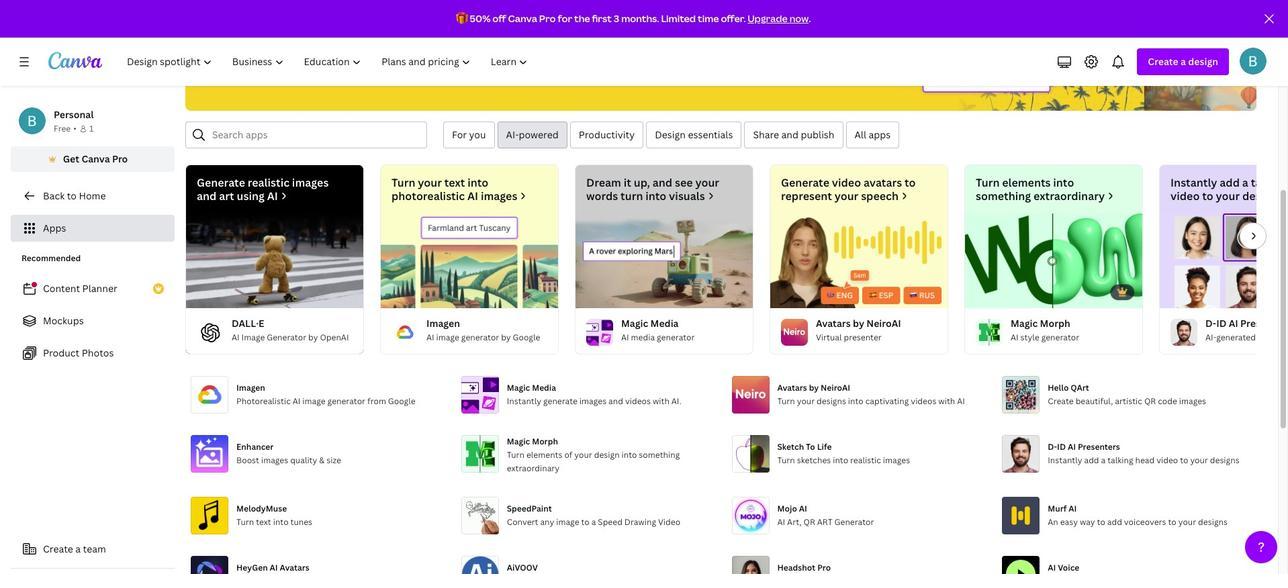 Task type: describe. For each thing, give the bounding box(es) containing it.
head
[[1136, 455, 1155, 466]]

from
[[368, 396, 386, 407]]

1 vertical spatial avatars by neiroai image
[[782, 319, 808, 346]]

morph for magic morph turn elements of your design into something extraordinary
[[532, 436, 558, 448]]

with inside avatars by neiroai turn your designs into captivating videos with ai
[[939, 396, 956, 407]]

a inside "button"
[[75, 543, 81, 556]]

create for create a design
[[1149, 55, 1179, 68]]

d-id ai presenters ai-generated avatars
[[1206, 317, 1289, 343]]

an
[[1049, 517, 1059, 528]]

ai-powered button
[[498, 122, 568, 149]]

photorealistic
[[392, 189, 465, 204]]

offer.
[[721, 12, 746, 25]]

get
[[63, 153, 79, 165]]

0 vertical spatial imagen image
[[381, 214, 558, 308]]

generator for media
[[657, 332, 695, 343]]

melodymuse
[[237, 503, 287, 515]]

beautiful,
[[1076, 396, 1114, 407]]

ai-powered
[[506, 128, 559, 141]]

product photos link
[[11, 340, 175, 367]]

your inside avatars by neiroai turn your designs into captivating videos with ai
[[797, 396, 815, 407]]

content planner
[[43, 282, 117, 295]]

instantly inside instantly add a talking
[[1171, 175, 1218, 190]]

add inside murf ai an easy way to add voiceovers to your designs
[[1108, 517, 1123, 528]]

dream
[[587, 175, 622, 190]]

•
[[73, 123, 77, 134]]

planner
[[82, 282, 117, 295]]

generate video avatars to represent your speech
[[782, 175, 916, 204]]

into inside avatars by neiroai turn your designs into captivating videos with ai
[[849, 396, 864, 407]]

top level navigation element
[[118, 48, 540, 75]]

see
[[675, 175, 693, 190]]

avatars for avatars by neiroai virtual presenter
[[817, 317, 851, 330]]

something inside turn elements into something extraordinary
[[976, 189, 1032, 204]]

easy
[[1061, 517, 1079, 528]]

extraordinary inside magic morph turn elements of your design into something extraordinary
[[507, 463, 560, 474]]

0 vertical spatial avatars by neiroai image
[[771, 214, 948, 308]]

get canva pro
[[63, 153, 128, 165]]

turn inside sketch to life turn sketches into realistic images
[[778, 455, 796, 466]]

image for speedpaint convert any image to a speed drawing video
[[557, 517, 580, 528]]

and inside magic media instantly generate images and videos with ai.
[[609, 396, 624, 407]]

ai inside imagen ai image generator by google
[[427, 332, 435, 343]]

into inside sketch to life turn sketches into realistic images
[[833, 455, 849, 466]]

magic for magic morph ai style generator
[[1011, 317, 1038, 330]]

mojo
[[778, 503, 798, 515]]

your inside dream it up, and see your words turn into visuals
[[696, 175, 720, 190]]

generate realistic images and art using ai
[[197, 175, 329, 204]]

to right way
[[1098, 517, 1106, 528]]

to inside d-id ai presenters instantly add a talking head video to your designs
[[1181, 455, 1189, 466]]

1 vertical spatial imagen image
[[392, 319, 419, 346]]

ai inside d-id ai presenters ai-generated avatars
[[1230, 317, 1239, 330]]

videos inside magic media instantly generate images and videos with ai.
[[626, 396, 651, 407]]

design
[[655, 128, 686, 141]]

realistic inside sketch to life turn sketches into realistic images
[[851, 455, 882, 466]]

for you button
[[444, 122, 495, 149]]

into inside magic morph turn elements of your design into something extraordinary
[[622, 450, 637, 461]]

back
[[43, 190, 65, 202]]

it
[[624, 175, 632, 190]]

magic morph image
[[976, 319, 1003, 346]]

a inside dropdown button
[[1181, 55, 1187, 68]]

turn inside avatars by neiroai turn your designs into captivating videos with ai
[[778, 396, 796, 407]]

&
[[319, 455, 325, 466]]

by inside avatars by neiroai virtual presenter
[[853, 317, 865, 330]]

photorealistic
[[237, 396, 291, 407]]

all apps
[[855, 128, 891, 141]]

your inside turn your text into photorealistic ai images
[[418, 175, 442, 190]]

and inside button
[[782, 128, 799, 141]]

enhancer boost images quality & size
[[237, 441, 341, 466]]

create a design button
[[1138, 48, 1230, 75]]

canva inside get canva pro button
[[82, 153, 110, 165]]

google inside imagen ai image generator by google
[[513, 332, 541, 343]]

photos
[[82, 347, 114, 360]]

designs inside d-id ai presenters instantly add a talking head video to your designs
[[1211, 455, 1240, 466]]

image for imagen photorealistic ai image generator from google
[[303, 396, 326, 407]]

0 vertical spatial dall·e image
[[186, 214, 364, 308]]

free •
[[54, 123, 77, 134]]

ai inside d-id ai presenters instantly add a talking head video to your designs
[[1068, 441, 1077, 453]]

first
[[592, 12, 612, 25]]

create for create a team
[[43, 543, 73, 556]]

and inside generate realistic images and art using ai
[[197, 189, 217, 204]]

1 horizontal spatial pro
[[540, 12, 556, 25]]

turn inside turn elements into something extraordinary
[[976, 175, 1000, 190]]

captivating
[[866, 396, 910, 407]]

art
[[219, 189, 234, 204]]

ai inside avatars by neiroai turn your designs into captivating videos with ai
[[958, 396, 966, 407]]

productivity
[[579, 128, 635, 141]]

and inside dream it up, and see your words turn into visuals
[[653, 175, 673, 190]]

hello
[[1049, 382, 1069, 394]]

qr inside hello qart create beautiful, artistic qr code images
[[1145, 396, 1157, 407]]

headshot pro
[[778, 562, 831, 574]]

your inside d-id ai presenters instantly add a talking head video to your designs
[[1191, 455, 1209, 466]]

product photos
[[43, 347, 114, 360]]

to inside generate video avatars to represent your speech
[[905, 175, 916, 190]]

for you
[[452, 128, 486, 141]]

elements inside magic morph turn elements of your design into something extraordinary
[[527, 450, 563, 461]]

ai inside imagen photorealistic ai image generator from google
[[293, 396, 301, 407]]

share and publish
[[754, 128, 835, 141]]

essentials
[[688, 128, 733, 141]]

upgrade
[[748, 12, 788, 25]]

by inside dall·e ai image generator by openai
[[308, 332, 318, 343]]

apps link
[[11, 215, 175, 242]]

visuals
[[669, 189, 705, 204]]

mojo ai ai art, qr art generator
[[778, 503, 875, 528]]

instantly inside d-id ai presenters instantly add a talking head video to your designs
[[1049, 455, 1083, 466]]

using
[[237, 189, 265, 204]]

1 vertical spatial magic media image
[[587, 319, 614, 346]]

id for d-id ai presenters ai-generated avatars
[[1217, 317, 1227, 330]]

generated
[[1217, 332, 1257, 343]]

all apps button
[[846, 122, 900, 149]]

add inside d-id ai presenters instantly add a talking head video to your designs
[[1085, 455, 1100, 466]]

art,
[[788, 517, 802, 528]]

ai inside turn your text into photorealistic ai images
[[468, 189, 479, 204]]

productivity button
[[570, 122, 644, 149]]

publish
[[801, 128, 835, 141]]

imagen ai image generator by google
[[427, 317, 541, 343]]

0 vertical spatial magic media image
[[576, 214, 753, 308]]

ai inside dall·e ai image generator by openai
[[232, 332, 240, 343]]

ai inside generate realistic images and art using ai
[[267, 189, 278, 204]]

melodymuse turn text into tunes
[[237, 503, 313, 528]]

pro inside button
[[112, 153, 128, 165]]

to right the 'back'
[[67, 190, 77, 202]]

d- for d-id ai presenters instantly add a talking head video to your designs
[[1049, 441, 1058, 453]]

id for d-id ai presenters instantly add a talking head video to your designs
[[1058, 441, 1067, 453]]

designs inside avatars by neiroai turn your designs into captivating videos with ai
[[817, 396, 847, 407]]

into inside melodymuse turn text into tunes
[[273, 517, 289, 528]]

media
[[631, 332, 655, 343]]

to right voiceovers
[[1169, 517, 1177, 528]]

your inside murf ai an easy way to add voiceovers to your designs
[[1179, 517, 1197, 528]]

enhancer
[[237, 441, 274, 453]]

mockups
[[43, 315, 84, 327]]

add inside instantly add a talking
[[1221, 175, 1241, 190]]

time
[[698, 12, 719, 25]]

images inside magic media instantly generate images and videos with ai.
[[580, 396, 607, 407]]

generator inside mojo ai ai art, qr art generator
[[835, 517, 875, 528]]

ai inside magic morph ai style generator
[[1011, 332, 1019, 343]]

voice
[[1059, 562, 1080, 574]]

for
[[452, 128, 467, 141]]

by inside imagen ai image generator by google
[[502, 332, 511, 343]]

video
[[659, 517, 681, 528]]

speed
[[598, 517, 623, 528]]

list containing content planner
[[11, 276, 175, 367]]

presenter
[[844, 332, 882, 343]]

into inside turn elements into something extraordinary
[[1054, 175, 1075, 190]]

off
[[493, 12, 506, 25]]

magic for magic media instantly generate images and videos with ai.
[[507, 382, 530, 394]]

speedpaint convert any image to a speed drawing video
[[507, 503, 681, 528]]

video inside generate video avatars to represent your speech
[[832, 175, 862, 190]]

sketches
[[797, 455, 832, 466]]

avatars inside d-id ai presenters ai-generated avatars
[[1259, 332, 1287, 343]]

openai
[[320, 332, 349, 343]]

to inside speedpaint convert any image to a speed drawing video
[[582, 517, 590, 528]]

🎁 50% off canva pro for the first 3 months. limited time offer. upgrade now .
[[456, 12, 811, 25]]

images inside turn your text into photorealistic ai images
[[481, 189, 518, 204]]

text for turn
[[256, 517, 271, 528]]

3
[[614, 12, 620, 25]]

ai- inside d-id ai presenters ai-generated avatars
[[1206, 332, 1217, 343]]

extraordinary inside turn elements into something extraordinary
[[1034, 189, 1106, 204]]

google inside imagen photorealistic ai image generator from google
[[388, 396, 416, 407]]

d- for d-id ai presenters ai-generated avatars
[[1206, 317, 1217, 330]]

video inside d-id ai presenters instantly add a talking head video to your designs
[[1157, 455, 1179, 466]]

turn your text into photorealistic ai images
[[392, 175, 518, 204]]

Input field to search for apps search field
[[212, 122, 419, 148]]

text for your
[[445, 175, 465, 190]]

the
[[575, 12, 590, 25]]

instantly inside magic media instantly generate images and videos with ai.
[[507, 396, 542, 407]]

magic media instantly generate images and videos with ai.
[[507, 382, 682, 407]]

brad klo image
[[1241, 48, 1267, 75]]

2 horizontal spatial pro
[[818, 562, 831, 574]]

generator inside imagen ai image generator by google
[[462, 332, 500, 343]]

talking inside instantly add a talking
[[1252, 175, 1287, 190]]

murf ai an easy way to add voiceovers to your designs
[[1049, 503, 1228, 528]]

imagen for imagen ai image generator by google
[[427, 317, 460, 330]]

generator for photorealistic
[[328, 396, 366, 407]]



Task type: locate. For each thing, give the bounding box(es) containing it.
aivoov
[[507, 562, 538, 574]]

1 horizontal spatial extraordinary
[[1034, 189, 1106, 204]]

1 horizontal spatial id
[[1217, 317, 1227, 330]]

avatars inside avatars by neiroai turn your designs into captivating videos with ai
[[778, 382, 808, 394]]

create inside "create a design" dropdown button
[[1149, 55, 1179, 68]]

avatars down apps
[[864, 175, 903, 190]]

text down for
[[445, 175, 465, 190]]

talking
[[1252, 175, 1287, 190], [1108, 455, 1134, 466]]

0 vertical spatial avatars
[[864, 175, 903, 190]]

convert
[[507, 517, 539, 528]]

any
[[541, 517, 555, 528]]

neiroai down virtual
[[821, 382, 851, 394]]

1 vertical spatial talking
[[1108, 455, 1134, 466]]

dall·e image
[[186, 214, 364, 308], [197, 319, 224, 346]]

generate inside generate video avatars to represent your speech
[[782, 175, 830, 190]]

images inside enhancer boost images quality & size
[[261, 455, 288, 466]]

list
[[11, 276, 175, 367]]

avatars for avatars by neiroai turn your designs into captivating videos with ai
[[778, 382, 808, 394]]

0 horizontal spatial avatars
[[280, 562, 310, 574]]

1 vertical spatial video
[[1157, 455, 1179, 466]]

instantly add a talking 
[[1171, 175, 1289, 204]]

canva right 'off'
[[508, 12, 538, 25]]

1 horizontal spatial canva
[[508, 12, 538, 25]]

0 horizontal spatial videos
[[626, 396, 651, 407]]

1 vertical spatial canva
[[82, 153, 110, 165]]

magic inside magic morph turn elements of your design into something extraordinary
[[507, 436, 530, 448]]

2 vertical spatial designs
[[1199, 517, 1228, 528]]

a text box shows "tropical palm trees" and behind it is a photo of two hands holding a spiral bound notebook with a repeating pattern of palm trees on the cover. behind that are more patterns. one is of cacti in the desert and the other is hot air balloons in the clouds. image
[[876, 0, 1257, 111]]

months.
[[622, 12, 660, 25]]

morph inside magic morph turn elements of your design into something extraordinary
[[532, 436, 558, 448]]

canva right 'get'
[[82, 153, 110, 165]]

all
[[855, 128, 867, 141]]

.
[[809, 12, 811, 25]]

generator inside dall·e ai image generator by openai
[[267, 332, 307, 343]]

design inside magic morph turn elements of your design into something extraordinary
[[595, 450, 620, 461]]

0 horizontal spatial id
[[1058, 441, 1067, 453]]

presenters inside d-id ai presenters instantly add a talking head video to your designs
[[1079, 441, 1121, 453]]

morph for magic morph ai style generator
[[1041, 317, 1071, 330]]

designs inside murf ai an easy way to add voiceovers to your designs
[[1199, 517, 1228, 528]]

0 vertical spatial something
[[976, 189, 1032, 204]]

0 horizontal spatial presenters
[[1079, 441, 1121, 453]]

to left speed
[[582, 517, 590, 528]]

presenters up generated in the right of the page
[[1241, 317, 1289, 330]]

image inside imagen ai image generator by google
[[437, 332, 460, 343]]

neiroai for avatars by neiroai virtual presenter
[[867, 317, 902, 330]]

0 horizontal spatial video
[[832, 175, 862, 190]]

2 generate from the left
[[782, 175, 830, 190]]

art
[[818, 517, 833, 528]]

media inside magic media ai media generator
[[651, 317, 679, 330]]

images down the captivating
[[884, 455, 911, 466]]

2 vertical spatial image
[[557, 517, 580, 528]]

qart
[[1071, 382, 1090, 394]]

qr left the code
[[1145, 396, 1157, 407]]

50%
[[470, 12, 491, 25]]

avatars up virtual
[[817, 317, 851, 330]]

morph down magic morph image
[[1041, 317, 1071, 330]]

sketch to life turn sketches into realistic images
[[778, 441, 911, 466]]

1 vertical spatial elements
[[527, 450, 563, 461]]

d- up generated in the right of the page
[[1206, 317, 1217, 330]]

images inside hello qart create beautiful, artistic qr code images
[[1180, 396, 1207, 407]]

pro up "back to home" link
[[112, 153, 128, 165]]

0 horizontal spatial media
[[532, 382, 556, 394]]

avatars right heygen on the bottom left
[[280, 562, 310, 574]]

magic for magic morph turn elements of your design into something extraordinary
[[507, 436, 530, 448]]

2 vertical spatial create
[[43, 543, 73, 556]]

2 horizontal spatial image
[[557, 517, 580, 528]]

to right head
[[1181, 455, 1189, 466]]

images inside sketch to life turn sketches into realistic images
[[884, 455, 911, 466]]

turn inside turn your text into photorealistic ai images
[[392, 175, 416, 190]]

realistic right sketches
[[851, 455, 882, 466]]

for
[[558, 12, 573, 25]]

1 vertical spatial imagen
[[237, 382, 265, 394]]

magic media image
[[576, 214, 753, 308], [587, 319, 614, 346]]

presenters for d-id ai presenters instantly add a talking head video to your designs
[[1079, 441, 1121, 453]]

1 vertical spatial design
[[595, 450, 620, 461]]

videos
[[626, 396, 651, 407], [911, 396, 937, 407]]

presenters for d-id ai presenters ai-generated avatars
[[1241, 317, 1289, 330]]

into inside dream it up, and see your words turn into visuals
[[646, 189, 667, 204]]

1 vertical spatial image
[[303, 396, 326, 407]]

2 videos from the left
[[911, 396, 937, 407]]

generator for morph
[[1042, 332, 1080, 343]]

into inside turn your text into photorealistic ai images
[[468, 175, 489, 190]]

and right the generate
[[609, 396, 624, 407]]

turn
[[621, 189, 643, 204]]

design essentials
[[655, 128, 733, 141]]

1 horizontal spatial design
[[1189, 55, 1219, 68]]

morph inside magic morph ai style generator
[[1041, 317, 1071, 330]]

powered
[[519, 128, 559, 141]]

qr right art,
[[804, 517, 816, 528]]

media inside magic media instantly generate images and videos with ai.
[[532, 382, 556, 394]]

0 vertical spatial d-
[[1206, 317, 1217, 330]]

0 horizontal spatial realistic
[[248, 175, 290, 190]]

1 vertical spatial presenters
[[1079, 441, 1121, 453]]

text down melodymuse at the bottom of the page
[[256, 517, 271, 528]]

imagen for imagen photorealistic ai image generator from google
[[237, 382, 265, 394]]

design left brad klo image
[[1189, 55, 1219, 68]]

d-
[[1206, 317, 1217, 330], [1049, 441, 1058, 453]]

1 vertical spatial media
[[532, 382, 556, 394]]

id
[[1217, 317, 1227, 330], [1058, 441, 1067, 453]]

ai
[[267, 189, 278, 204], [468, 189, 479, 204], [1230, 317, 1239, 330], [232, 332, 240, 343], [427, 332, 435, 343], [622, 332, 629, 343], [1011, 332, 1019, 343], [293, 396, 301, 407], [958, 396, 966, 407], [1068, 441, 1077, 453], [800, 503, 808, 515], [1069, 503, 1078, 515], [778, 517, 786, 528], [270, 562, 278, 574], [1049, 562, 1057, 574]]

product
[[43, 347, 79, 360]]

image
[[242, 332, 265, 343]]

text
[[445, 175, 465, 190], [256, 517, 271, 528]]

designs
[[817, 396, 847, 407], [1211, 455, 1240, 466], [1199, 517, 1228, 528]]

1 horizontal spatial avatars
[[778, 382, 808, 394]]

pro
[[540, 12, 556, 25], [112, 153, 128, 165], [818, 562, 831, 574]]

tunes
[[291, 517, 313, 528]]

1 horizontal spatial with
[[939, 396, 956, 407]]

images
[[292, 175, 329, 190], [481, 189, 518, 204], [580, 396, 607, 407], [1180, 396, 1207, 407], [261, 455, 288, 466], [884, 455, 911, 466]]

avatars right generated in the right of the page
[[1259, 332, 1287, 343]]

and right share
[[782, 128, 799, 141]]

presenters inside d-id ai presenters ai-generated avatars
[[1241, 317, 1289, 330]]

limited
[[662, 12, 696, 25]]

id down 'hello'
[[1058, 441, 1067, 453]]

1 vertical spatial neiroai
[[821, 382, 851, 394]]

back to home link
[[11, 183, 175, 210]]

avatars up sketch
[[778, 382, 808, 394]]

1 horizontal spatial talking
[[1252, 175, 1287, 190]]

2 vertical spatial avatars
[[280, 562, 310, 574]]

elements inside turn elements into something extraordinary
[[1003, 175, 1051, 190]]

qr inside mojo ai ai art, qr art generator
[[804, 517, 816, 528]]

and right up,
[[653, 175, 673, 190]]

realistic right art
[[248, 175, 290, 190]]

0 vertical spatial talking
[[1252, 175, 1287, 190]]

avatars by neiroai turn your designs into captivating videos with ai
[[778, 382, 966, 407]]

0 vertical spatial realistic
[[248, 175, 290, 190]]

turn inside melodymuse turn text into tunes
[[237, 517, 254, 528]]

0 vertical spatial avatars
[[817, 317, 851, 330]]

magic inside magic morph ai style generator
[[1011, 317, 1038, 330]]

text inside melodymuse turn text into tunes
[[256, 517, 271, 528]]

images down input field to search for apps search box
[[292, 175, 329, 190]]

videos right the captivating
[[911, 396, 937, 407]]

2 with from the left
[[939, 396, 956, 407]]

ai- inside button
[[506, 128, 519, 141]]

1 horizontal spatial image
[[437, 332, 460, 343]]

to
[[905, 175, 916, 190], [67, 190, 77, 202], [1181, 455, 1189, 466], [582, 517, 590, 528], [1098, 517, 1106, 528], [1169, 517, 1177, 528]]

images down you
[[481, 189, 518, 204]]

1 vertical spatial instantly
[[507, 396, 542, 407]]

1 horizontal spatial videos
[[911, 396, 937, 407]]

generate
[[544, 396, 578, 407]]

2 horizontal spatial add
[[1221, 175, 1241, 190]]

images inside generate realistic images and art using ai
[[292, 175, 329, 190]]

1 vertical spatial d-id ai presenters image
[[1171, 319, 1198, 346]]

1 vertical spatial dall·e image
[[197, 319, 224, 346]]

1 vertical spatial google
[[388, 396, 416, 407]]

neiroai for avatars by neiroai turn your designs into captivating videos with ai
[[821, 382, 851, 394]]

heygen
[[237, 562, 268, 574]]

generator inside imagen photorealistic ai image generator from google
[[328, 396, 366, 407]]

neiroai up the presenter
[[867, 317, 902, 330]]

pro left for
[[540, 12, 556, 25]]

text inside turn your text into photorealistic ai images
[[445, 175, 465, 190]]

1 vertical spatial ai-
[[1206, 332, 1217, 343]]

and left art
[[197, 189, 217, 204]]

turn inside magic morph turn elements of your design into something extraordinary
[[507, 450, 525, 461]]

1 horizontal spatial something
[[976, 189, 1032, 204]]

dream it up, and see your words turn into visuals
[[587, 175, 720, 204]]

size
[[327, 455, 341, 466]]

d- down 'hello'
[[1049, 441, 1058, 453]]

images right the generate
[[580, 396, 607, 407]]

extraordinary
[[1034, 189, 1106, 204], [507, 463, 560, 474]]

magic inside magic media ai media generator
[[622, 317, 649, 330]]

a inside d-id ai presenters instantly add a talking head video to your designs
[[1102, 455, 1106, 466]]

videos inside avatars by neiroai turn your designs into captivating videos with ai
[[911, 396, 937, 407]]

of
[[565, 450, 573, 461]]

pro right headshot
[[818, 562, 831, 574]]

qr
[[1145, 396, 1157, 407], [804, 517, 816, 528]]

1 horizontal spatial add
[[1108, 517, 1123, 528]]

0 horizontal spatial design
[[595, 450, 620, 461]]

1 horizontal spatial realistic
[[851, 455, 882, 466]]

2 horizontal spatial create
[[1149, 55, 1179, 68]]

0 horizontal spatial text
[[256, 517, 271, 528]]

recommended
[[22, 253, 81, 264]]

imagen inside imagen ai image generator by google
[[427, 317, 460, 330]]

generator right image
[[267, 332, 307, 343]]

talking inside d-id ai presenters instantly add a talking head video to your designs
[[1108, 455, 1134, 466]]

0 horizontal spatial add
[[1085, 455, 1100, 466]]

1 vertical spatial avatars
[[778, 382, 808, 394]]

murf
[[1049, 503, 1067, 515]]

0 vertical spatial extraordinary
[[1034, 189, 1106, 204]]

drawing
[[625, 517, 657, 528]]

0 vertical spatial designs
[[817, 396, 847, 407]]

0 vertical spatial elements
[[1003, 175, 1051, 190]]

0 horizontal spatial generate
[[197, 175, 245, 190]]

avatars inside avatars by neiroai virtual presenter
[[817, 317, 851, 330]]

0 vertical spatial pro
[[540, 12, 556, 25]]

artistic
[[1116, 396, 1143, 407]]

realistic inside generate realistic images and art using ai
[[248, 175, 290, 190]]

neiroai inside avatars by neiroai turn your designs into captivating videos with ai
[[821, 382, 851, 394]]

video right head
[[1157, 455, 1179, 466]]

media up media
[[651, 317, 679, 330]]

canva
[[508, 12, 538, 25], [82, 153, 110, 165]]

generate for art
[[197, 175, 245, 190]]

1 vertical spatial text
[[256, 517, 271, 528]]

1 generate from the left
[[197, 175, 245, 190]]

1 vertical spatial realistic
[[851, 455, 882, 466]]

0 horizontal spatial generator
[[267, 332, 307, 343]]

d- inside d-id ai presenters instantly add a talking head video to your designs
[[1049, 441, 1058, 453]]

avatars by neiroai image
[[771, 214, 948, 308], [782, 319, 808, 346]]

ai inside magic media ai media generator
[[622, 332, 629, 343]]

voiceovers
[[1125, 517, 1167, 528]]

0 horizontal spatial with
[[653, 396, 670, 407]]

content
[[43, 282, 80, 295]]

extraordinary up speedpaint
[[507, 463, 560, 474]]

1 horizontal spatial generator
[[835, 517, 875, 528]]

generate
[[197, 175, 245, 190], [782, 175, 830, 190]]

videos left ai.
[[626, 396, 651, 407]]

1 with from the left
[[653, 396, 670, 407]]

and
[[782, 128, 799, 141], [653, 175, 673, 190], [197, 189, 217, 204], [609, 396, 624, 407]]

by inside avatars by neiroai turn your designs into captivating videos with ai
[[810, 382, 819, 394]]

your inside magic morph turn elements of your design into something extraordinary
[[575, 450, 593, 461]]

1 vertical spatial add
[[1085, 455, 1100, 466]]

magic morph image
[[966, 214, 1143, 308]]

speech
[[862, 189, 899, 204]]

0 horizontal spatial something
[[639, 450, 680, 461]]

1 vertical spatial qr
[[804, 517, 816, 528]]

1 horizontal spatial generate
[[782, 175, 830, 190]]

design essentials button
[[647, 122, 742, 149]]

0 horizontal spatial ai-
[[506, 128, 519, 141]]

🎁
[[456, 12, 468, 25]]

0 horizontal spatial avatars
[[864, 175, 903, 190]]

create inside create a team "button"
[[43, 543, 73, 556]]

0 vertical spatial video
[[832, 175, 862, 190]]

generator right art
[[835, 517, 875, 528]]

magic morph ai style generator
[[1011, 317, 1080, 343]]

1 vertical spatial something
[[639, 450, 680, 461]]

2 horizontal spatial avatars
[[817, 317, 851, 330]]

2 horizontal spatial instantly
[[1171, 175, 1218, 190]]

to right speech
[[905, 175, 916, 190]]

0 vertical spatial neiroai
[[867, 317, 902, 330]]

d- inside d-id ai presenters ai-generated avatars
[[1206, 317, 1217, 330]]

1 horizontal spatial google
[[513, 332, 541, 343]]

style
[[1021, 332, 1040, 343]]

generate for represent
[[782, 175, 830, 190]]

0 vertical spatial instantly
[[1171, 175, 1218, 190]]

1 horizontal spatial video
[[1157, 455, 1179, 466]]

video down "all"
[[832, 175, 862, 190]]

extraordinary up magic morph image
[[1034, 189, 1106, 204]]

media for magic media ai media generator
[[651, 317, 679, 330]]

sketch
[[778, 441, 805, 453]]

create inside hello qart create beautiful, artistic qr code images
[[1049, 396, 1074, 407]]

google
[[513, 332, 541, 343], [388, 396, 416, 407]]

0 horizontal spatial create
[[43, 543, 73, 556]]

0 horizontal spatial canva
[[82, 153, 110, 165]]

something inside magic morph turn elements of your design into something extraordinary
[[639, 450, 680, 461]]

design inside dropdown button
[[1189, 55, 1219, 68]]

mockups link
[[11, 308, 175, 335]]

0 horizontal spatial d-
[[1049, 441, 1058, 453]]

generator inside magic media ai media generator
[[657, 332, 695, 343]]

with right the captivating
[[939, 396, 956, 407]]

design right of
[[595, 450, 620, 461]]

0 vertical spatial qr
[[1145, 396, 1157, 407]]

0 horizontal spatial image
[[303, 396, 326, 407]]

0 vertical spatial imagen
[[427, 317, 460, 330]]

neiroai inside avatars by neiroai virtual presenter
[[867, 317, 902, 330]]

1 horizontal spatial text
[[445, 175, 465, 190]]

free
[[54, 123, 71, 134]]

ai.
[[672, 396, 682, 407]]

a inside speedpaint convert any image to a speed drawing video
[[592, 517, 596, 528]]

create a team button
[[11, 536, 175, 563]]

1 vertical spatial id
[[1058, 441, 1067, 453]]

1 horizontal spatial avatars
[[1259, 332, 1287, 343]]

way
[[1081, 517, 1096, 528]]

imagen
[[427, 317, 460, 330], [237, 382, 265, 394]]

0 vertical spatial image
[[437, 332, 460, 343]]

0 vertical spatial id
[[1217, 317, 1227, 330]]

media for magic media instantly generate images and videos with ai.
[[532, 382, 556, 394]]

speedpaint
[[507, 503, 552, 515]]

something
[[976, 189, 1032, 204], [639, 450, 680, 461]]

0 horizontal spatial extraordinary
[[507, 463, 560, 474]]

avatars inside generate video avatars to represent your speech
[[864, 175, 903, 190]]

magic for magic media ai media generator
[[622, 317, 649, 330]]

1 horizontal spatial qr
[[1145, 396, 1157, 407]]

1 videos from the left
[[626, 396, 651, 407]]

with left ai.
[[653, 396, 670, 407]]

life
[[818, 441, 832, 453]]

0 horizontal spatial imagen
[[237, 382, 265, 394]]

0 horizontal spatial elements
[[527, 450, 563, 461]]

1 horizontal spatial elements
[[1003, 175, 1051, 190]]

ai voice
[[1049, 562, 1080, 574]]

your
[[418, 175, 442, 190], [696, 175, 720, 190], [835, 189, 859, 204], [797, 396, 815, 407], [575, 450, 593, 461], [1191, 455, 1209, 466], [1179, 517, 1197, 528]]

imagen image
[[381, 214, 558, 308], [392, 319, 419, 346]]

ai inside murf ai an easy way to add voiceovers to your designs
[[1069, 503, 1078, 515]]

media up the generate
[[532, 382, 556, 394]]

avatars
[[864, 175, 903, 190], [1259, 332, 1287, 343]]

headshot
[[778, 562, 816, 574]]

0 horizontal spatial instantly
[[507, 396, 542, 407]]

generator
[[462, 332, 500, 343], [657, 332, 695, 343], [1042, 332, 1080, 343], [328, 396, 366, 407]]

a inside instantly add a talking
[[1243, 175, 1249, 190]]

0 horizontal spatial google
[[388, 396, 416, 407]]

with inside magic media instantly generate images and videos with ai.
[[653, 396, 670, 407]]

d-id ai presenters image
[[1161, 214, 1289, 308], [1171, 319, 1198, 346]]

presenters down beautiful,
[[1079, 441, 1121, 453]]

morph down the generate
[[532, 436, 558, 448]]

images right the code
[[1180, 396, 1207, 407]]

team
[[83, 543, 106, 556]]

1 horizontal spatial ai-
[[1206, 332, 1217, 343]]

1 vertical spatial avatars
[[1259, 332, 1287, 343]]

id up generated in the right of the page
[[1217, 317, 1227, 330]]

quality
[[290, 455, 317, 466]]

your inside generate video avatars to represent your speech
[[835, 189, 859, 204]]

create a design
[[1149, 55, 1219, 68]]

generator inside magic morph ai style generator
[[1042, 332, 1080, 343]]

0 vertical spatial d-id ai presenters image
[[1161, 214, 1289, 308]]

up,
[[634, 175, 650, 190]]

images down enhancer
[[261, 455, 288, 466]]

magic inside magic media instantly generate images and videos with ai.
[[507, 382, 530, 394]]



Task type: vqa. For each thing, say whether or not it's contained in the screenshot.
Try
no



